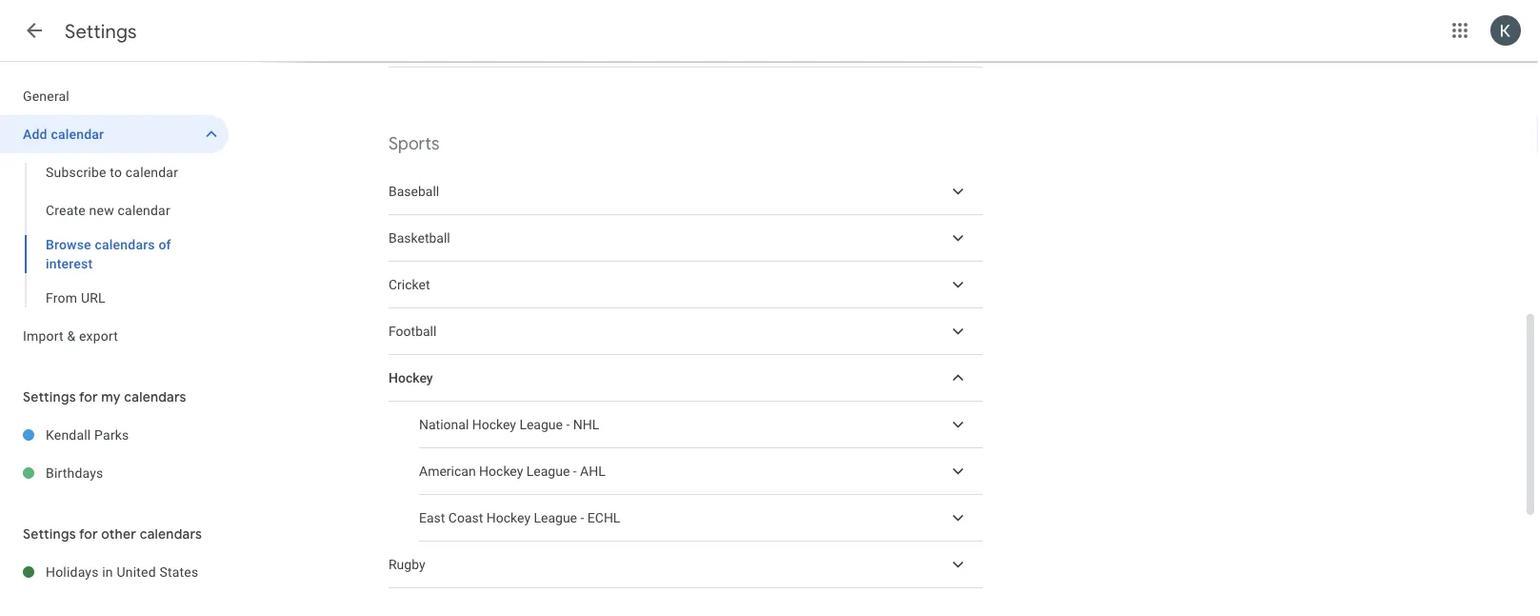 Task type: vqa. For each thing, say whether or not it's contained in the screenshot.
Settings
yes



Task type: describe. For each thing, give the bounding box(es) containing it.
kendall
[[46, 427, 91, 443]]

basketball tree item
[[389, 215, 983, 262]]

hockey inside 'american hockey league - ahl' tree item
[[479, 464, 523, 479]]

hockey inside east coast hockey league - echl tree item
[[487, 510, 531, 526]]

settings for settings
[[65, 19, 137, 43]]

new
[[89, 202, 114, 218]]

league inside tree item
[[534, 510, 577, 526]]

kendall parks
[[46, 427, 129, 443]]

calendars for my
[[124, 389, 186, 406]]

go back image
[[23, 19, 46, 42]]

birthdays link
[[46, 454, 229, 493]]

- for nhl
[[566, 417, 570, 433]]

interest
[[46, 256, 93, 272]]

- inside east coast hockey league - echl tree item
[[581, 510, 584, 526]]

american hockey league - ahl
[[419, 464, 606, 479]]

add calendar tree item
[[0, 115, 229, 153]]

states
[[160, 565, 198, 580]]

football tree item
[[389, 309, 983, 355]]

nhl
[[573, 417, 600, 433]]

tree containing general
[[0, 77, 229, 355]]

- for ahl
[[573, 464, 577, 479]]

settings for settings for my calendars
[[23, 389, 76, 406]]

my
[[101, 389, 121, 406]]

general
[[23, 88, 70, 104]]

kendall parks tree item
[[0, 416, 229, 454]]

american
[[419, 464, 476, 479]]

parks
[[94, 427, 129, 443]]

add
[[23, 126, 47, 142]]

american hockey league - ahl tree item
[[419, 449, 983, 495]]

sports
[[389, 133, 440, 155]]

settings for my calendars tree
[[0, 416, 229, 493]]

settings heading
[[65, 19, 137, 43]]

for for my
[[79, 389, 98, 406]]

calendar for subscribe to calendar
[[126, 164, 178, 180]]

of
[[159, 237, 171, 252]]

hockey inside hockey tree item
[[389, 370, 433, 386]]

cricket
[[389, 277, 430, 293]]

birthdays
[[46, 465, 103, 481]]

holidays
[[46, 565, 99, 580]]

east coast hockey league - echl tree item
[[419, 495, 983, 542]]

calendar inside tree item
[[51, 126, 104, 142]]

hockey inside national hockey league - nhl tree item
[[472, 417, 516, 433]]



Task type: locate. For each thing, give the bounding box(es) containing it.
settings for other calendars
[[23, 526, 202, 543]]

from
[[46, 290, 77, 306]]

settings up holidays
[[23, 526, 76, 543]]

0 horizontal spatial -
[[566, 417, 570, 433]]

hockey down national hockey league - nhl
[[479, 464, 523, 479]]

- inside national hockey league - nhl tree item
[[566, 417, 570, 433]]

0 vertical spatial -
[[566, 417, 570, 433]]

calendar right to
[[126, 164, 178, 180]]

url
[[81, 290, 105, 306]]

0 vertical spatial for
[[79, 389, 98, 406]]

1 vertical spatial for
[[79, 526, 98, 543]]

coast
[[449, 510, 483, 526]]

calendars down create new calendar
[[95, 237, 155, 252]]

calendars
[[95, 237, 155, 252], [124, 389, 186, 406], [140, 526, 202, 543]]

0 vertical spatial settings
[[65, 19, 137, 43]]

calendars right my
[[124, 389, 186, 406]]

for left my
[[79, 389, 98, 406]]

- left echl
[[581, 510, 584, 526]]

united
[[117, 565, 156, 580]]

settings for my calendars
[[23, 389, 186, 406]]

2 vertical spatial calendars
[[140, 526, 202, 543]]

calendar up of
[[118, 202, 170, 218]]

settings
[[65, 19, 137, 43], [23, 389, 76, 406], [23, 526, 76, 543]]

for for other
[[79, 526, 98, 543]]

hockey up american hockey league - ahl
[[472, 417, 516, 433]]

national hockey league - nhl tree item
[[419, 402, 983, 449]]

hockey tree item
[[389, 355, 983, 402]]

create new calendar
[[46, 202, 170, 218]]

basketball
[[389, 230, 450, 246]]

hockey right coast
[[487, 510, 531, 526]]

ahl
[[580, 464, 606, 479]]

football
[[389, 324, 437, 339]]

2 for from the top
[[79, 526, 98, 543]]

browse calendars of interest
[[46, 237, 171, 272]]

echl
[[588, 510, 621, 526]]

- inside 'american hockey league - ahl' tree item
[[573, 464, 577, 479]]

calendar for create new calendar
[[118, 202, 170, 218]]

east
[[419, 510, 445, 526]]

rugby
[[389, 557, 426, 573]]

0 vertical spatial calendar
[[51, 126, 104, 142]]

holidays in united states
[[46, 565, 198, 580]]

national hockey league - nhl
[[419, 417, 600, 433]]

calendar up "subscribe"
[[51, 126, 104, 142]]

import & export
[[23, 328, 118, 344]]

settings up kendall
[[23, 389, 76, 406]]

holidays in united states tree item
[[0, 554, 229, 592]]

settings right go back "image"
[[65, 19, 137, 43]]

0 vertical spatial league
[[520, 417, 563, 433]]

1 vertical spatial league
[[527, 464, 570, 479]]

1 vertical spatial settings
[[23, 389, 76, 406]]

2 horizontal spatial -
[[581, 510, 584, 526]]

calendars for other
[[140, 526, 202, 543]]

east coast hockey league - echl
[[419, 510, 621, 526]]

export
[[79, 328, 118, 344]]

create
[[46, 202, 86, 218]]

league left nhl
[[520, 417, 563, 433]]

subscribe to calendar
[[46, 164, 178, 180]]

birthdays tree item
[[0, 454, 229, 493]]

for left other
[[79, 526, 98, 543]]

cricket tree item
[[389, 262, 983, 309]]

2 vertical spatial league
[[534, 510, 577, 526]]

in
[[102, 565, 113, 580]]

2 vertical spatial calendar
[[118, 202, 170, 218]]

league
[[520, 417, 563, 433], [527, 464, 570, 479], [534, 510, 577, 526]]

- left ahl
[[573, 464, 577, 479]]

national
[[419, 417, 469, 433]]

calendars up states
[[140, 526, 202, 543]]

baseball
[[389, 184, 439, 199]]

league for ahl
[[527, 464, 570, 479]]

rugby tree item
[[389, 542, 983, 589]]

- left nhl
[[566, 417, 570, 433]]

holidays in united states link
[[46, 554, 229, 592]]

1 vertical spatial -
[[573, 464, 577, 479]]

hockey down the football
[[389, 370, 433, 386]]

add calendar
[[23, 126, 104, 142]]

hockey
[[389, 370, 433, 386], [472, 417, 516, 433], [479, 464, 523, 479], [487, 510, 531, 526]]

&
[[67, 328, 76, 344]]

from url
[[46, 290, 105, 306]]

league left echl
[[534, 510, 577, 526]]

1 for from the top
[[79, 389, 98, 406]]

group
[[0, 153, 229, 317]]

baseball tree item
[[389, 169, 983, 215]]

calendars inside browse calendars of interest
[[95, 237, 155, 252]]

league for nhl
[[520, 417, 563, 433]]

browse
[[46, 237, 91, 252]]

2 vertical spatial -
[[581, 510, 584, 526]]

calendar
[[51, 126, 104, 142], [126, 164, 178, 180], [118, 202, 170, 218]]

to
[[110, 164, 122, 180]]

for
[[79, 389, 98, 406], [79, 526, 98, 543]]

subscribe
[[46, 164, 106, 180]]

other
[[101, 526, 136, 543]]

0 vertical spatial calendars
[[95, 237, 155, 252]]

2 vertical spatial settings
[[23, 526, 76, 543]]

tree
[[0, 77, 229, 355]]

-
[[566, 417, 570, 433], [573, 464, 577, 479], [581, 510, 584, 526]]

1 vertical spatial calendar
[[126, 164, 178, 180]]

league left ahl
[[527, 464, 570, 479]]

1 vertical spatial calendars
[[124, 389, 186, 406]]

settings for settings for other calendars
[[23, 526, 76, 543]]

import
[[23, 328, 64, 344]]

group containing subscribe to calendar
[[0, 153, 229, 317]]

1 horizontal spatial -
[[573, 464, 577, 479]]



